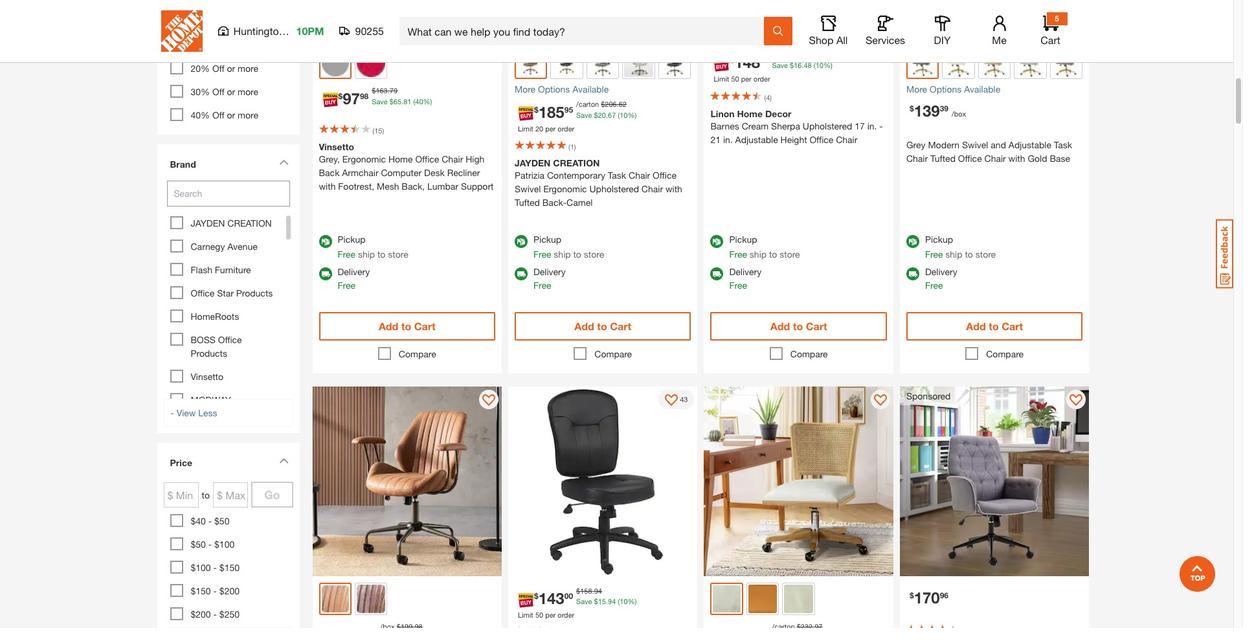 Task type: locate. For each thing, give the bounding box(es) containing it.
available up the "/carton"
[[573, 84, 609, 95]]

adjustable inside grey modern swivel and adjustable task chair tufted office chair with gold base
[[1009, 140, 1052, 151]]

products
[[236, 287, 273, 298], [191, 348, 227, 359]]

black leather armless task chair with swivel seat image
[[509, 387, 698, 577]]

$ inside $ 148 29
[[730, 55, 735, 65]]

2 vertical spatial order
[[558, 611, 575, 620]]

3 more from the top
[[238, 86, 259, 97]]

0 vertical spatial task
[[1055, 140, 1073, 151]]

or for 10%
[[227, 39, 235, 50]]

1 horizontal spatial task
[[1055, 140, 1073, 151]]

$200 down $150 - $200 link
[[191, 609, 211, 620]]

more for 40% off or more
[[238, 109, 259, 120]]

1 horizontal spatial vinsetto
[[319, 142, 354, 153]]

2 vertical spatial limit
[[518, 611, 534, 620]]

home up cream
[[738, 108, 763, 119]]

contemporary
[[547, 170, 606, 181]]

home up computer
[[389, 154, 413, 165]]

10 inside /carton $ 206 . 62 save $ 20 . 67 ( 10 %) limit 20 per order
[[620, 111, 628, 119]]

more for yellow icon more options available link
[[907, 84, 928, 95]]

order down '95'
[[558, 124, 575, 133]]

jayden for jayden creation patrizia contemporary task chair office swivel ergonomic upholstered chair with tufted back-camel
[[515, 158, 551, 169]]

creation inside jayden creation patrizia contemporary task chair office swivel ergonomic upholstered chair with tufted back-camel
[[554, 158, 600, 169]]

options up 39
[[930, 84, 962, 95]]

or down 10% off or more link in the left top of the page
[[227, 63, 235, 74]]

1 horizontal spatial available for pickup image
[[907, 235, 920, 248]]

off for 20%
[[212, 63, 225, 74]]

2 pickup from the left
[[534, 234, 562, 245]]

0 horizontal spatial available for pickup image
[[515, 235, 528, 248]]

delivery for available shipping image associated with barnes cream sherpa upholstered 17 in. - 21 in. adjustable height office chair
[[730, 267, 762, 278]]

red image
[[357, 49, 386, 77]]

0 horizontal spatial vinsetto
[[191, 371, 224, 382]]

1 add to cart button from the left
[[319, 313, 496, 341]]

upholstered
[[803, 120, 853, 132], [590, 184, 639, 195]]

furniture
[[215, 264, 251, 275]]

upholstered inside jayden creation patrizia contemporary task chair office swivel ergonomic upholstered chair with tufted back-camel
[[590, 184, 639, 195]]

swivel
[[963, 140, 989, 151], [515, 184, 541, 195]]

off up 10% off or more on the left of page
[[222, 13, 235, 24]]

jayden up carnegy
[[191, 217, 225, 228]]

4 more from the top
[[238, 109, 259, 120]]

office inside jayden creation patrizia contemporary task chair office swivel ergonomic upholstered chair with tufted back-camel
[[653, 170, 677, 181]]

camel image
[[518, 49, 545, 77]]

2 horizontal spatial available shipping image
[[907, 268, 920, 281]]

1 horizontal spatial 15
[[598, 598, 606, 606]]

0 vertical spatial swivel
[[963, 140, 989, 151]]

office inside linon home decor barnes cream sherpa upholstered 17 in. - 21 in. adjustable height office chair
[[810, 134, 834, 145]]

2 available for pickup image from the left
[[711, 235, 724, 248]]

0 vertical spatial 94
[[595, 587, 602, 595]]

with inside grey modern swivel and adjustable task chair tufted office chair with gold base
[[1009, 153, 1026, 164]]

with inside vinsetto grey, ergonomic home office chair high back armchair computer desk recliner with footrest, mesh back, lumbar support
[[319, 181, 336, 192]]

camel
[[567, 197, 593, 208]]

%) for $ 158 . 94 save $ 15 . 94 ( 10 %) limit 50 per order
[[628, 598, 637, 606]]

1 vertical spatial in.
[[724, 134, 733, 145]]

task right contemporary
[[608, 170, 627, 181]]

upholstered inside linon home decor barnes cream sherpa upholstered 17 in. - 21 in. adjustable height office chair
[[803, 120, 853, 132]]

) for 185
[[575, 143, 576, 151]]

/carton
[[577, 100, 599, 109]]

caret icon image for $40 - $50
[[279, 458, 289, 464]]

high
[[466, 154, 485, 165]]

3 available shipping image from the left
[[907, 268, 920, 281]]

limit inside $ 158 . 94 save $ 15 . 94 ( 10 %) limit 50 per order
[[518, 611, 534, 620]]

1 horizontal spatial options
[[930, 84, 962, 95]]

0 horizontal spatial 50
[[536, 611, 544, 620]]

1 horizontal spatial 50
[[732, 75, 740, 83]]

caret icon image up go
[[279, 458, 289, 464]]

$50
[[214, 515, 230, 526], [191, 539, 206, 550]]

$150 down $100 - $150 'link' in the left bottom of the page
[[191, 585, 211, 596]]

1 horizontal spatial more options available link
[[907, 83, 1084, 96]]

1 horizontal spatial swivel
[[963, 140, 989, 151]]

2 more from the top
[[238, 63, 259, 74]]

1 more options available link from the left
[[515, 83, 692, 96]]

3 delivery free from the left
[[730, 267, 762, 291]]

carnegy avenue link
[[191, 241, 258, 252]]

to
[[378, 249, 386, 260], [574, 249, 582, 260], [770, 249, 778, 260], [966, 249, 974, 260], [402, 320, 412, 333], [598, 320, 608, 333], [794, 320, 804, 333], [989, 320, 999, 333], [202, 489, 210, 500]]

flash furniture link
[[191, 264, 251, 275]]

pickup
[[338, 234, 366, 245], [534, 234, 562, 245], [730, 234, 758, 245], [926, 234, 954, 245]]

2 vertical spatial )
[[575, 143, 576, 151]]

0 horizontal spatial products
[[191, 348, 227, 359]]

grey image left white icon
[[589, 49, 618, 77]]

1 vertical spatial swivel
[[515, 184, 541, 195]]

ergonomic up armchair
[[343, 154, 386, 165]]

off right 40%
[[212, 109, 225, 120]]

cart 5
[[1041, 14, 1061, 46]]

upholstered up camel
[[590, 184, 639, 195]]

adjustable inside linon home decor barnes cream sherpa upholstered 17 in. - 21 in. adjustable height office chair
[[736, 134, 779, 145]]

3 pickup free ship to store from the left
[[730, 234, 801, 260]]

1 pickup free ship to store from the left
[[338, 234, 409, 260]]

swivel left and
[[963, 140, 989, 151]]

2 available shipping image from the left
[[711, 268, 724, 281]]

1 vertical spatial per
[[546, 124, 556, 133]]

caret icon image
[[279, 159, 289, 165], [279, 458, 289, 464]]

1 available from the left
[[573, 84, 609, 95]]

more down huntington
[[238, 39, 259, 50]]

0 vertical spatial 50
[[732, 75, 740, 83]]

delivery free for barnes cream sherpa upholstered 17 in. - 21 in. adjustable height office chair image
[[730, 267, 762, 291]]

163
[[376, 86, 388, 95]]

0 vertical spatial creation
[[554, 158, 600, 169]]

0 vertical spatial home
[[738, 108, 763, 119]]

0 vertical spatial $50
[[214, 515, 230, 526]]

2 add to cart from the left
[[575, 320, 632, 333]]

94 right 158
[[595, 587, 602, 595]]

or up 20% off or more link
[[227, 39, 235, 50]]

1 more options available from the left
[[515, 84, 609, 95]]

0 horizontal spatial available shipping image
[[319, 268, 332, 281]]

caret icon image inside price link
[[279, 458, 289, 464]]

1 vertical spatial task
[[608, 170, 627, 181]]

2 add to cart button from the left
[[515, 313, 692, 341]]

4 or from the top
[[227, 109, 235, 120]]

add to cart button for available shipping image corresponding to (
[[319, 313, 496, 341]]

jayden inside jayden creation patrizia contemporary task chair office swivel ergonomic upholstered chair with tufted back-camel
[[515, 158, 551, 169]]

1 more from the top
[[238, 39, 259, 50]]

1 horizontal spatial available for pickup image
[[711, 235, 724, 248]]

$100 up $100 - $150
[[214, 539, 235, 550]]

2 or from the top
[[227, 63, 235, 74]]

office star products link
[[191, 287, 273, 298]]

order inside $ 158 . 94 save $ 15 . 94 ( 10 %) limit 50 per order
[[558, 611, 575, 620]]

dark brown image
[[357, 585, 386, 614]]

compare
[[399, 349, 436, 360], [595, 349, 632, 360], [791, 349, 828, 360], [987, 349, 1024, 360]]

pickup free ship to store for available for pickup icon associated with barnes cream sherpa upholstered 17 in. - 21 in. adjustable height office chair
[[730, 234, 801, 260]]

1 available for pickup image from the left
[[515, 235, 528, 248]]

2 more from the left
[[907, 84, 928, 95]]

1 horizontal spatial display image
[[875, 395, 888, 408]]

%) for $ 164 . 77 save $ 16 . 48 ( 10 %) limit 50 per order
[[824, 61, 833, 70]]

available down yellow icon
[[965, 84, 1001, 95]]

order inside $ 164 . 77 save $ 16 . 48 ( 10 %) limit 50 per order
[[754, 75, 771, 83]]

1 pickup from the left
[[338, 234, 366, 245]]

more up the 139
[[907, 84, 928, 95]]

creation for jayden creation
[[228, 217, 272, 228]]

off inside saving by percentage off
[[222, 13, 235, 24]]

0 horizontal spatial ergonomic
[[343, 154, 386, 165]]

0 vertical spatial caret icon image
[[279, 159, 289, 165]]

3 display image from the left
[[1071, 395, 1084, 408]]

available for left grey icon
[[573, 84, 609, 95]]

brown image
[[322, 586, 349, 613]]

50 down 148
[[732, 75, 740, 83]]

1
[[571, 143, 575, 151]]

1 vertical spatial tufted
[[515, 197, 540, 208]]

upholstered left 17
[[803, 120, 853, 132]]

pickup free ship to store for black image at left top available for pickup image
[[534, 234, 605, 260]]

2 pickup free ship to store from the left
[[534, 234, 605, 260]]

barnes
[[711, 120, 740, 132]]

1 delivery free from the left
[[338, 267, 370, 291]]

1 add from the left
[[379, 320, 399, 333]]

43
[[680, 395, 688, 404]]

3 add from the left
[[771, 320, 791, 333]]

home
[[738, 108, 763, 119], [389, 154, 413, 165]]

cart for grey modern swivel and adjustable task chair tufted office chair with gold base image
[[1002, 320, 1024, 333]]

1 vertical spatial 15
[[598, 598, 606, 606]]

1 horizontal spatial $100
[[214, 539, 235, 550]]

1 vertical spatial )
[[383, 127, 384, 135]]

50 inside $ 164 . 77 save $ 16 . 48 ( 10 %) limit 50 per order
[[732, 75, 740, 83]]

limit for 148
[[714, 75, 730, 83]]

0 horizontal spatial 15
[[375, 127, 383, 135]]

- right 17
[[880, 120, 884, 132]]

1 horizontal spatial adjustable
[[1009, 140, 1052, 151]]

grey modern swivel and adjustable task chair tufted office chair with gold base image
[[901, 0, 1090, 40]]

off right 20%
[[212, 63, 225, 74]]

%) right "00"
[[628, 598, 637, 606]]

$50 right $40
[[214, 515, 230, 526]]

40
[[416, 97, 423, 106]]

0 horizontal spatial in.
[[724, 134, 733, 145]]

products inside boss office products
[[191, 348, 227, 359]]

2 display image from the left
[[875, 395, 888, 408]]

more options available link for left grey icon
[[515, 83, 692, 96]]

- left $250
[[213, 609, 217, 620]]

4 store from the left
[[976, 249, 997, 260]]

more options available link for yellow icon
[[907, 83, 1084, 96]]

1 horizontal spatial grey image
[[910, 49, 937, 77]]

1 ship from the left
[[358, 249, 375, 260]]

$150 up $150 - $200 link
[[220, 562, 240, 573]]

%) inside /carton $ 206 . 62 save $ 20 . 67 ( 10 %) limit 20 per order
[[628, 111, 637, 119]]

store
[[388, 249, 409, 260], [584, 249, 605, 260], [780, 249, 801, 260], [976, 249, 997, 260]]

available
[[573, 84, 609, 95], [965, 84, 1001, 95]]

50 inside $ 158 . 94 save $ 15 . 94 ( 10 %) limit 50 per order
[[536, 611, 544, 620]]

$40
[[191, 515, 206, 526]]

0 horizontal spatial home
[[389, 154, 413, 165]]

jayden
[[515, 158, 551, 169], [191, 217, 225, 228]]

save for 163
[[372, 97, 388, 106]]

2 ship from the left
[[554, 249, 571, 260]]

pickup for available for pickup icon associated with barnes cream sherpa upholstered 17 in. - 21 in. adjustable height office chair
[[730, 234, 758, 245]]

grey image
[[589, 49, 618, 77], [910, 49, 937, 77]]

off right 10%
[[212, 39, 225, 50]]

10 for 143
[[620, 598, 628, 606]]

or for 30%
[[227, 86, 235, 97]]

.
[[788, 51, 790, 59], [802, 61, 804, 70], [388, 86, 390, 95], [402, 97, 404, 106], [617, 100, 619, 109], [606, 111, 608, 119], [593, 587, 595, 595], [606, 598, 608, 606]]

more options available up 39
[[907, 84, 1001, 95]]

delivery free for "patrizia contemporary task chair office swivel ergonomic upholstered chair with tufted back-camel" 'image'
[[534, 267, 566, 291]]

1 available for pickup image from the left
[[319, 235, 332, 248]]

add to cart button
[[319, 313, 496, 341], [515, 313, 692, 341], [711, 313, 888, 341], [907, 313, 1084, 341]]

- inside linon home decor barnes cream sherpa upholstered 17 in. - 21 in. adjustable height office chair
[[880, 120, 884, 132]]

order for 143
[[558, 611, 575, 620]]

available for pickup image
[[515, 235, 528, 248], [907, 235, 920, 248]]

0 horizontal spatial available for pickup image
[[319, 235, 332, 248]]

grey image
[[322, 49, 349, 77]]

per inside $ 158 . 94 save $ 15 . 94 ( 10 %) limit 50 per order
[[546, 611, 556, 620]]

1 horizontal spatial available
[[965, 84, 1001, 95]]

save down 163
[[372, 97, 388, 106]]

or down 30% off or more link
[[227, 109, 235, 120]]

0 vertical spatial 10
[[816, 61, 824, 70]]

%) inside "$ 163 . 79 save $ 65 . 81 ( 40 %)"
[[423, 97, 432, 106]]

2 available from the left
[[965, 84, 1001, 95]]

- for $150 - $200
[[213, 585, 217, 596]]

more for 20% off or more
[[238, 63, 259, 74]]

0 vertical spatial tufted
[[931, 153, 956, 164]]

3 or from the top
[[227, 86, 235, 97]]

2 delivery from the left
[[534, 267, 566, 278]]

10 right '48'
[[816, 61, 824, 70]]

task up the base
[[1055, 140, 1073, 151]]

50 for 148
[[732, 75, 740, 83]]

20 left 67
[[598, 111, 606, 119]]

save inside $ 158 . 94 save $ 15 . 94 ( 10 %) limit 50 per order
[[577, 598, 593, 606]]

26" x 27.27" x 36.75" grey polyester rolling tufted ergonomic chair with arms image
[[901, 387, 1090, 577]]

patrizia contemporary task chair office swivel ergonomic upholstered chair with tufted back-camel image
[[509, 0, 698, 40]]

) up 'decor'
[[770, 93, 772, 102]]

1 vertical spatial $100
[[191, 562, 211, 573]]

3 delivery from the left
[[730, 267, 762, 278]]

creation up contemporary
[[554, 158, 600, 169]]

1 horizontal spatial creation
[[554, 158, 600, 169]]

3 pickup from the left
[[730, 234, 758, 245]]

-
[[880, 120, 884, 132], [171, 407, 174, 418], [208, 515, 212, 526], [208, 539, 212, 550], [213, 562, 217, 573], [213, 585, 217, 596], [213, 609, 217, 620]]

$150
[[220, 562, 240, 573], [191, 585, 211, 596]]

1 horizontal spatial available shipping image
[[711, 268, 724, 281]]

0 vertical spatial vinsetto
[[319, 142, 354, 153]]

limit inside /carton $ 206 . 62 save $ 20 . 67 ( 10 %) limit 20 per order
[[518, 124, 534, 133]]

save inside "$ 163 . 79 save $ 65 . 81 ( 40 %)"
[[372, 97, 388, 106]]

148
[[735, 53, 761, 72]]

products down 'boss'
[[191, 348, 227, 359]]

10 inside $ 164 . 77 save $ 16 . 48 ( 10 %) limit 50 per order
[[816, 61, 824, 70]]

What can we help you find today? search field
[[408, 17, 764, 45]]

$150 - $200 link
[[191, 585, 240, 596]]

0 vertical spatial ergonomic
[[343, 154, 386, 165]]

delivery for available shipping image corresponding to (
[[338, 267, 370, 278]]

pickup for black image at left top available for pickup image
[[534, 234, 562, 245]]

15 down 163
[[375, 127, 383, 135]]

1 horizontal spatial tufted
[[931, 153, 956, 164]]

%) inside $ 158 . 94 save $ 15 . 94 ( 10 %) limit 50 per order
[[628, 598, 637, 606]]

4 delivery from the left
[[926, 267, 958, 278]]

saving by percentage off
[[170, 0, 235, 24]]

%)
[[824, 61, 833, 70], [423, 97, 432, 106], [628, 111, 637, 119], [628, 598, 637, 606]]

saving
[[170, 0, 199, 10]]

40% off or more
[[191, 109, 259, 120]]

or up 40% off or more link
[[227, 86, 235, 97]]

0 horizontal spatial more options available
[[515, 84, 609, 95]]

jayden creation
[[191, 217, 272, 228]]

in. right 17
[[868, 120, 878, 132]]

1 vertical spatial vinsetto
[[191, 371, 224, 382]]

chair
[[837, 134, 858, 145], [907, 153, 929, 164], [985, 153, 1007, 164], [442, 154, 463, 165], [629, 170, 651, 181], [642, 184, 663, 195]]

1 or from the top
[[227, 39, 235, 50]]

navy image
[[661, 49, 690, 77]]

43 button
[[659, 390, 695, 410]]

options up $ 185 95
[[538, 84, 570, 95]]

2 horizontal spatial )
[[770, 93, 772, 102]]

linen image
[[714, 586, 741, 613]]

vinsetto up grey,
[[319, 142, 354, 153]]

1 vertical spatial jayden
[[191, 217, 225, 228]]

2 vertical spatial 10
[[620, 598, 628, 606]]

0 vertical spatial 20
[[598, 111, 606, 119]]

swivel down patrizia
[[515, 184, 541, 195]]

vinsetto inside vinsetto grey, ergonomic home office chair high back armchair computer desk recliner with footrest, mesh back, lumbar support
[[319, 142, 354, 153]]

1 horizontal spatial $150
[[220, 562, 240, 573]]

$ inside $ 139 39 /box
[[910, 104, 915, 114]]

$40 - $50
[[191, 515, 230, 526]]

1 store from the left
[[388, 249, 409, 260]]

available for pickup image
[[319, 235, 332, 248], [711, 235, 724, 248]]

90255 button
[[340, 25, 385, 38]]

15
[[375, 127, 383, 135], [598, 598, 606, 606]]

1 compare from the left
[[399, 349, 436, 360]]

2 available for pickup image from the left
[[907, 235, 920, 248]]

tufted left back-
[[515, 197, 540, 208]]

saving by percentage off link
[[164, 0, 293, 35]]

50 down 143 in the left bottom of the page
[[536, 611, 544, 620]]

2 compare from the left
[[595, 349, 632, 360]]

save down the "/carton"
[[577, 111, 593, 119]]

$ inside $ 97 98
[[339, 91, 343, 101]]

ship
[[358, 249, 375, 260], [554, 249, 571, 260], [750, 249, 767, 260], [946, 249, 963, 260]]

delivery free for "grey, ergonomic home office chair high back armchair computer desk recliner with footrest, mesh back, lumbar support" image
[[338, 267, 370, 291]]

%) inside $ 164 . 77 save $ 16 . 48 ( 10 %) limit 50 per order
[[824, 61, 833, 70]]

0 horizontal spatial swivel
[[515, 184, 541, 195]]

$ 163 . 79 save $ 65 . 81 ( 40 %)
[[372, 86, 432, 106]]

0 vertical spatial $150
[[220, 562, 240, 573]]

0 horizontal spatial creation
[[228, 217, 272, 228]]

cart
[[1041, 34, 1061, 46], [414, 320, 436, 333], [610, 320, 632, 333], [806, 320, 828, 333], [1002, 320, 1024, 333]]

caret icon image for jayden creation
[[279, 159, 289, 165]]

- right $40
[[208, 515, 212, 526]]

( 4 )
[[765, 93, 772, 102]]

20 down 185 at top
[[536, 124, 544, 133]]

limit inside $ 164 . 77 save $ 16 . 48 ( 10 %) limit 50 per order
[[714, 75, 730, 83]]

4 add to cart from the left
[[967, 320, 1024, 333]]

delivery
[[338, 267, 370, 278], [534, 267, 566, 278], [730, 267, 762, 278], [926, 267, 958, 278]]

more options available for black image at left top
[[515, 84, 609, 95]]

per inside $ 164 . 77 save $ 16 . 48 ( 10 %) limit 50 per order
[[742, 75, 752, 83]]

off right 30%
[[212, 86, 225, 97]]

height
[[781, 134, 808, 145]]

grey modern swivel and adjustable task chair tufted office chair with gold base
[[907, 140, 1073, 164]]

order down the 29 in the top of the page
[[754, 75, 771, 83]]

2 delivery free from the left
[[534, 267, 566, 291]]

products right star
[[236, 287, 273, 298]]

1 horizontal spatial $50
[[214, 515, 230, 526]]

products for office
[[191, 348, 227, 359]]

per down 148
[[742, 75, 752, 83]]

15 right "00"
[[598, 598, 606, 606]]

%) right '48'
[[824, 61, 833, 70]]

10 right "00"
[[620, 598, 628, 606]]

swivel inside jayden creation patrizia contemporary task chair office swivel ergonomic upholstered chair with tufted back-camel
[[515, 184, 541, 195]]

off for 30%
[[212, 86, 225, 97]]

2 horizontal spatial display image
[[1071, 395, 1084, 408]]

1 horizontal spatial jayden
[[515, 158, 551, 169]]

brand
[[170, 158, 196, 169]]

) down "$ 163 . 79 save $ 65 . 81 ( 40 %)"
[[383, 127, 384, 135]]

caret icon image left grey,
[[279, 159, 289, 165]]

light grey image
[[1017, 49, 1046, 77]]

1 caret icon image from the top
[[279, 159, 289, 165]]

pink image
[[1053, 49, 1082, 77]]

1 vertical spatial limit
[[518, 124, 534, 133]]

order down "00"
[[558, 611, 575, 620]]

3 ship from the left
[[750, 249, 767, 260]]

home inside vinsetto grey, ergonomic home office chair high back armchair computer desk recliner with footrest, mesh back, lumbar support
[[389, 154, 413, 165]]

creation up avenue
[[228, 217, 272, 228]]

back-
[[543, 197, 567, 208]]

4 pickup free ship to store from the left
[[926, 234, 997, 260]]

vinsetto up modway
[[191, 371, 224, 382]]

display image
[[483, 395, 496, 408], [875, 395, 888, 408], [1071, 395, 1084, 408]]

81
[[404, 97, 412, 106]]

1 horizontal spatial products
[[236, 287, 273, 298]]

with
[[1009, 153, 1026, 164], [319, 181, 336, 192], [666, 184, 683, 195]]

$50 down $40
[[191, 539, 206, 550]]

10 down 62
[[620, 111, 628, 119]]

1 add to cart from the left
[[379, 320, 436, 333]]

4 add from the left
[[967, 320, 987, 333]]

1 more from the left
[[515, 84, 536, 95]]

recliner
[[447, 167, 480, 178]]

1 display image from the left
[[483, 395, 496, 408]]

available for yellow icon
[[965, 84, 1001, 95]]

0 horizontal spatial $50
[[191, 539, 206, 550]]

creation
[[554, 158, 600, 169], [228, 217, 272, 228]]

add to cart for available shipping image associated with barnes cream sherpa upholstered 17 in. - 21 in. adjustable height office chair
[[771, 320, 828, 333]]

with inside jayden creation patrizia contemporary task chair office swivel ergonomic upholstered chair with tufted back-camel
[[666, 184, 683, 195]]

4 compare from the left
[[987, 349, 1024, 360]]

$100 - $150 link
[[191, 562, 240, 573]]

1 horizontal spatial more
[[907, 84, 928, 95]]

1 vertical spatial caret icon image
[[279, 458, 289, 464]]

- inside - view less link
[[171, 407, 174, 418]]

save down 164
[[773, 61, 788, 70]]

add for available shipping image corresponding to (
[[379, 320, 399, 333]]

pickup free ship to store
[[338, 234, 409, 260], [534, 234, 605, 260], [730, 234, 801, 260], [926, 234, 997, 260]]

1 horizontal spatial upholstered
[[803, 120, 853, 132]]

tufted down 'modern'
[[931, 153, 956, 164]]

save inside $ 164 . 77 save $ 16 . 48 ( 10 %) limit 50 per order
[[773, 61, 788, 70]]

39
[[941, 104, 949, 114]]

3 add to cart from the left
[[771, 320, 828, 333]]

1 vertical spatial $50
[[191, 539, 206, 550]]

2 store from the left
[[584, 249, 605, 260]]

0 vertical spatial jayden
[[515, 158, 551, 169]]

) up contemporary
[[575, 143, 576, 151]]

per down 143 in the left bottom of the page
[[546, 611, 556, 620]]

2 more options available link from the left
[[907, 83, 1084, 96]]

store for available for pickup icon for (
[[388, 249, 409, 260]]

(
[[814, 61, 816, 70], [765, 93, 767, 102], [414, 97, 416, 106], [618, 111, 620, 119], [373, 127, 375, 135], [569, 143, 571, 151], [618, 598, 620, 606]]

1 available shipping image from the left
[[319, 268, 332, 281]]

add to cart
[[379, 320, 436, 333], [575, 320, 632, 333], [771, 320, 828, 333], [967, 320, 1024, 333]]

per inside /carton $ 206 . 62 save $ 20 . 67 ( 10 %) limit 20 per order
[[546, 124, 556, 133]]

per for 143
[[546, 611, 556, 620]]

tufted inside grey modern swivel and adjustable task chair tufted office chair with gold base
[[931, 153, 956, 164]]

available shipping image
[[319, 268, 332, 281], [711, 268, 724, 281], [907, 268, 920, 281]]

0 horizontal spatial upholstered
[[590, 184, 639, 195]]

more options available link down yellow icon
[[907, 83, 1084, 96]]

jayden up patrizia
[[515, 158, 551, 169]]

more options available up '95'
[[515, 84, 609, 95]]

94 right "00"
[[608, 598, 616, 606]]

0 horizontal spatial available
[[573, 84, 609, 95]]

1 vertical spatial products
[[191, 348, 227, 359]]

more down 30% off or more link
[[238, 109, 259, 120]]

0 horizontal spatial $100
[[191, 562, 211, 573]]

4 delivery free from the left
[[926, 267, 958, 291]]

more down camel 'image'
[[515, 84, 536, 95]]

16
[[794, 61, 802, 70]]

modway
[[191, 394, 231, 405]]

more options available link up 206 on the left
[[515, 83, 692, 96]]

ergonomic up back-
[[544, 184, 587, 195]]

0 horizontal spatial more
[[515, 84, 536, 95]]

available for pickup image for black image at left top
[[515, 235, 528, 248]]

per down 185 at top
[[546, 124, 556, 133]]

pickup free ship to store for available for pickup image related to beige icon
[[926, 234, 997, 260]]

- down "$40 - $50" link
[[208, 539, 212, 550]]

$ 158 . 94 save $ 15 . 94 ( 10 %) limit 50 per order
[[518, 587, 637, 620]]

0 horizontal spatial task
[[608, 170, 627, 181]]

- left view
[[171, 407, 174, 418]]

1 vertical spatial $150
[[191, 585, 211, 596]]

office inside boss office products
[[218, 334, 242, 345]]

add for third available shipping image from left
[[967, 320, 987, 333]]

10 inside $ 158 . 94 save $ 15 . 94 ( 10 %) limit 50 per order
[[620, 598, 628, 606]]

2 vertical spatial per
[[546, 611, 556, 620]]

2 caret icon image from the top
[[279, 458, 289, 464]]

in. right 21
[[724, 134, 733, 145]]

3 add to cart button from the left
[[711, 313, 888, 341]]

$200 up $250
[[220, 585, 240, 596]]

$ 170 96
[[910, 589, 949, 607]]

1 horizontal spatial 94
[[608, 598, 616, 606]]

4 ship from the left
[[946, 249, 963, 260]]

sherpa
[[772, 120, 801, 132]]

0 horizontal spatial )
[[383, 127, 384, 135]]

2 options from the left
[[930, 84, 962, 95]]

grey image down diy
[[910, 49, 937, 77]]

( inside /carton $ 206 . 62 save $ 20 . 67 ( 10 %) limit 20 per order
[[618, 111, 620, 119]]

%) right 81
[[423, 97, 432, 106]]

adjustable up gold
[[1009, 140, 1052, 151]]

save
[[773, 61, 788, 70], [372, 97, 388, 106], [577, 111, 593, 119], [577, 598, 593, 606]]

1 options from the left
[[538, 84, 570, 95]]

brand link
[[164, 151, 293, 180]]

2 more options available from the left
[[907, 84, 1001, 95]]

0 horizontal spatial jayden
[[191, 217, 225, 228]]

1 horizontal spatial )
[[575, 143, 576, 151]]

store for available for pickup image related to beige icon
[[976, 249, 997, 260]]

diy
[[935, 34, 951, 46]]

0 vertical spatial order
[[754, 75, 771, 83]]

10 for 148
[[816, 61, 824, 70]]

1 vertical spatial 20
[[536, 124, 544, 133]]

grey, ergonomic home office chair high back armchair computer desk recliner with footrest, mesh back, lumbar support image
[[313, 0, 502, 40]]

$100 down $50 - $100 link
[[191, 562, 211, 573]]

homeroots link
[[191, 311, 239, 322]]

1 delivery from the left
[[338, 267, 370, 278]]

0 horizontal spatial options
[[538, 84, 570, 95]]

0 vertical spatial limit
[[714, 75, 730, 83]]

cart for barnes cream sherpa upholstered 17 in. - 21 in. adjustable height office chair image
[[806, 320, 828, 333]]

gold
[[1028, 153, 1048, 164]]

caret icon image inside brand "link"
[[279, 159, 289, 165]]

yellow image
[[981, 49, 1010, 77]]

2 add from the left
[[575, 320, 595, 333]]

home inside linon home decor barnes cream sherpa upholstered 17 in. - 21 in. adjustable height office chair
[[738, 108, 763, 119]]

ship for barnes cream sherpa upholstered 17 in. - 21 in. adjustable height office chair image
[[750, 249, 767, 260]]

adjustable down cream
[[736, 134, 779, 145]]

$200
[[220, 585, 240, 596], [191, 609, 211, 620]]

more down 10% off or more link in the left top of the page
[[238, 63, 259, 74]]

more up 40% off or more link
[[238, 86, 259, 97]]

1 vertical spatial home
[[389, 154, 413, 165]]

0 vertical spatial products
[[236, 287, 273, 298]]

15 inside $ 158 . 94 save $ 15 . 94 ( 10 %) limit 50 per order
[[598, 598, 606, 606]]

save down 158
[[577, 598, 593, 606]]

1 vertical spatial 10
[[620, 111, 628, 119]]

%) right 67
[[628, 111, 637, 119]]

ergonomic inside jayden creation patrizia contemporary task chair office swivel ergonomic upholstered chair with tufted back-camel
[[544, 184, 587, 195]]

3 compare from the left
[[791, 349, 828, 360]]

$ inside $ 170 96
[[910, 591, 915, 601]]

4 pickup from the left
[[926, 234, 954, 245]]

1 horizontal spatial home
[[738, 108, 763, 119]]

- up $150 - $200 link
[[213, 562, 217, 573]]

- down $100 - $150 'link' in the left bottom of the page
[[213, 585, 217, 596]]

store for black image at left top available for pickup image
[[584, 249, 605, 260]]

1 vertical spatial $200
[[191, 609, 211, 620]]

3 store from the left
[[780, 249, 801, 260]]

4 add to cart button from the left
[[907, 313, 1084, 341]]

1 horizontal spatial more options available
[[907, 84, 1001, 95]]

0 vertical spatial upholstered
[[803, 120, 853, 132]]



Task type: vqa. For each thing, say whether or not it's contained in the screenshot.
143
yes



Task type: describe. For each thing, give the bounding box(es) containing it.
0 vertical spatial $100
[[214, 539, 235, 550]]

158
[[581, 587, 593, 595]]

modern
[[929, 140, 960, 151]]

$200 - $250 link
[[191, 609, 240, 620]]

options for black image at left top
[[538, 84, 570, 95]]

per for 148
[[742, 75, 752, 83]]

delivery for third available shipping image from left
[[926, 267, 958, 278]]

view
[[177, 407, 196, 418]]

0 horizontal spatial 20
[[536, 124, 544, 133]]

77
[[790, 51, 798, 59]]

support
[[461, 181, 494, 192]]

flash
[[191, 264, 212, 275]]

$ 97 98
[[339, 89, 369, 108]]

/box
[[952, 110, 967, 118]]

$ 139 39 /box
[[910, 102, 967, 120]]

price
[[170, 457, 192, 468]]

0 vertical spatial )
[[770, 93, 772, 102]]

vinsetto for vinsetto
[[191, 371, 224, 382]]

30% off or more link
[[191, 86, 259, 97]]

beige image
[[785, 585, 814, 614]]

29
[[761, 55, 769, 65]]

black image
[[553, 49, 582, 77]]

white image
[[625, 49, 654, 77]]

$ inside $ 185 95
[[534, 105, 539, 115]]

base
[[1050, 153, 1071, 164]]

available for pickup image for (
[[319, 235, 332, 248]]

0 vertical spatial 15
[[375, 127, 383, 135]]

me button
[[979, 16, 1021, 47]]

or for 40%
[[227, 109, 235, 120]]

$250
[[220, 609, 240, 620]]

$200 - $250
[[191, 609, 240, 620]]

pickup for available for pickup icon for (
[[338, 234, 366, 245]]

add for available shipping image associated with barnes cream sherpa upholstered 17 in. - 21 in. adjustable height office chair
[[771, 320, 791, 333]]

- for $200 - $250
[[213, 609, 217, 620]]

services
[[866, 34, 906, 46]]

homeroots
[[191, 311, 239, 322]]

17
[[855, 120, 865, 132]]

170
[[915, 589, 941, 607]]

add to cart for third available shipping image from left
[[967, 320, 1024, 333]]

boss
[[191, 334, 216, 345]]

off for 10%
[[212, 39, 225, 50]]

huntington
[[234, 25, 285, 37]]

cart for "grey, ergonomic home office chair high back armchair computer desk recliner with footrest, mesh back, lumbar support" image
[[414, 320, 436, 333]]

save for 158
[[577, 598, 593, 606]]

1 horizontal spatial 20
[[598, 111, 606, 119]]

patrizia
[[515, 170, 545, 181]]

compare for grey modern swivel and adjustable task chair tufted office chair with gold base image
[[987, 349, 1024, 360]]

me
[[993, 34, 1007, 46]]

barnes cream sherpa upholstered 17 in. - 21 in. adjustable height office chair image
[[705, 0, 894, 40]]

more for 10% off or more
[[238, 39, 259, 50]]

10%
[[191, 39, 210, 50]]

( inside $ 164 . 77 save $ 16 . 48 ( 10 %) limit 50 per order
[[814, 61, 816, 70]]

- for $40 - $50
[[208, 515, 212, 526]]

ship for grey modern swivel and adjustable task chair tufted office chair with gold base image
[[946, 249, 963, 260]]

store for available for pickup icon associated with barnes cream sherpa upholstered 17 in. - 21 in. adjustable height office chair
[[780, 249, 801, 260]]

$100 - $150
[[191, 562, 240, 573]]

price-range-lowerBound telephone field
[[164, 482, 199, 508]]

pickup for available for pickup image related to beige icon
[[926, 234, 954, 245]]

save inside /carton $ 206 . 62 save $ 20 . 67 ( 10 %) limit 20 per order
[[577, 111, 593, 119]]

products for star
[[236, 287, 273, 298]]

( inside $ 158 . 94 save $ 15 . 94 ( 10 %) limit 50 per order
[[618, 598, 620, 606]]

- for $50 - $100
[[208, 539, 212, 550]]

off for 40%
[[212, 109, 225, 120]]

0 horizontal spatial $150
[[191, 585, 211, 596]]

tufted inside jayden creation patrizia contemporary task chair office swivel ergonomic upholstered chair with tufted back-camel
[[515, 197, 540, 208]]

48
[[804, 61, 812, 70]]

10% off or more
[[191, 39, 259, 50]]

star
[[217, 287, 234, 298]]

back
[[319, 167, 340, 178]]

sponsored
[[907, 391, 951, 402]]

185
[[539, 103, 565, 121]]

display image for crisolina contemporary linen swivel task chair with rattan back image
[[875, 395, 888, 408]]

decor
[[766, 108, 792, 119]]

chair inside vinsetto grey, ergonomic home office chair high back armchair computer desk recliner with footrest, mesh back, lumbar support
[[442, 154, 463, 165]]

magic brown suede fabric swivel office task chair with arms and lumbar support image
[[313, 387, 502, 577]]

139
[[915, 102, 941, 120]]

$50 - $100 link
[[191, 539, 235, 550]]

$ 164 . 77 save $ 16 . 48 ( 10 %) limit 50 per order
[[714, 51, 833, 83]]

$ inside $ 143 00
[[534, 592, 539, 601]]

office inside grey modern swivel and adjustable task chair tufted office chair with gold base
[[959, 153, 983, 164]]

the home depot logo image
[[161, 10, 202, 52]]

available for pickup image for beige icon
[[907, 235, 920, 248]]

add to cart for available shipping icon
[[575, 320, 632, 333]]

ship for "grey, ergonomic home office chair high back armchair computer desk recliner with footrest, mesh back, lumbar support" image
[[358, 249, 375, 260]]

- for $100 - $150
[[213, 562, 217, 573]]

swivel inside grey modern swivel and adjustable task chair tufted office chair with gold base
[[963, 140, 989, 151]]

more for 30% off or more
[[238, 86, 259, 97]]

linon
[[711, 108, 735, 119]]

5
[[1055, 14, 1060, 23]]

%) for $ 163 . 79 save $ 65 . 81 ( 40 %)
[[423, 97, 432, 106]]

price link
[[164, 449, 293, 479]]

or for 20%
[[227, 63, 235, 74]]

available shipping image for barnes cream sherpa upholstered 17 in. - 21 in. adjustable height office chair
[[711, 268, 724, 281]]

add to cart for available shipping image corresponding to (
[[379, 320, 436, 333]]

crisolina contemporary linen swivel task chair with rattan back image
[[705, 387, 894, 577]]

more for more options available link corresponding to left grey icon
[[515, 84, 536, 95]]

save for 164
[[773, 61, 788, 70]]

diy button
[[922, 16, 964, 47]]

desk
[[424, 167, 445, 178]]

ergonomic inside vinsetto grey, ergonomic home office chair high back armchair computer desk recliner with footrest, mesh back, lumbar support
[[343, 154, 386, 165]]

office inside vinsetto grey, ergonomic home office chair high back armchair computer desk recliner with footrest, mesh back, lumbar support
[[416, 154, 439, 165]]

available shipping image for (
[[319, 268, 332, 281]]

compare for "grey, ergonomic home office chair high back armchair computer desk recliner with footrest, mesh back, lumbar support" image
[[399, 349, 436, 360]]

yellow image
[[749, 585, 778, 614]]

available shipping image
[[515, 268, 528, 281]]

90255
[[355, 25, 384, 37]]

chair inside linon home decor barnes cream sherpa upholstered 17 in. - 21 in. adjustable height office chair
[[837, 134, 858, 145]]

0 vertical spatial in.
[[868, 120, 878, 132]]

jayden creation patrizia contemporary task chair office swivel ergonomic upholstered chair with tufted back-camel
[[515, 158, 683, 208]]

vinsetto for vinsetto grey, ergonomic home office chair high back armchair computer desk recliner with footrest, mesh back, lumbar support
[[319, 142, 354, 153]]

available for pickup image for barnes cream sherpa upholstered 17 in. - 21 in. adjustable height office chair
[[711, 235, 724, 248]]

more options available for beige icon
[[907, 84, 1001, 95]]

143
[[539, 590, 565, 608]]

20% off or more
[[191, 63, 259, 74]]

order for 148
[[754, 75, 771, 83]]

$ 148 29
[[730, 53, 769, 72]]

creation for jayden creation patrizia contemporary task chair office swivel ergonomic upholstered chair with tufted back-camel
[[554, 158, 600, 169]]

task inside jayden creation patrizia contemporary task chair office swivel ergonomic upholstered chair with tufted back-camel
[[608, 170, 627, 181]]

0 horizontal spatial grey image
[[589, 49, 618, 77]]

price-range-upperBound telephone field
[[213, 482, 248, 508]]

display image
[[666, 395, 678, 408]]

jayden for jayden creation
[[191, 217, 225, 228]]

office star products
[[191, 287, 273, 298]]

79
[[390, 86, 398, 95]]

grey,
[[319, 154, 340, 165]]

30%
[[191, 86, 210, 97]]

) for 97
[[383, 127, 384, 135]]

50 for 143
[[536, 611, 544, 620]]

0 horizontal spatial 94
[[595, 587, 602, 595]]

task inside grey modern swivel and adjustable task chair tufted office chair with gold base
[[1055, 140, 1073, 151]]

21
[[711, 134, 721, 145]]

pickup free ship to store for available for pickup icon for (
[[338, 234, 409, 260]]

compare for barnes cream sherpa upholstered 17 in. - 21 in. adjustable height office chair image
[[791, 349, 828, 360]]

huntington park
[[234, 25, 309, 37]]

armchair
[[342, 167, 379, 178]]

95
[[565, 105, 573, 115]]

footrest,
[[338, 181, 375, 192]]

- view less
[[171, 407, 217, 418]]

$50 - $100
[[191, 539, 235, 550]]

20% off or more link
[[191, 63, 259, 74]]

1 vertical spatial 94
[[608, 598, 616, 606]]

cart for "patrizia contemporary task chair office swivel ergonomic upholstered chair with tufted back-camel" 'image'
[[610, 320, 632, 333]]

62
[[619, 100, 627, 109]]

display image for magic brown suede fabric swivel office task chair with arms and lumbar support image
[[483, 395, 496, 408]]

delivery free for grey modern swivel and adjustable task chair tufted office chair with gold base image
[[926, 267, 958, 291]]

boss office products link
[[191, 334, 242, 359]]

and
[[991, 140, 1007, 151]]

boss office products
[[191, 334, 242, 359]]

add to cart button for available shipping icon
[[515, 313, 692, 341]]

order inside /carton $ 206 . 62 save $ 20 . 67 ( 10 %) limit 20 per order
[[558, 124, 575, 133]]

$ 143 00
[[534, 590, 573, 608]]

0 vertical spatial $200
[[220, 585, 240, 596]]

Search text field
[[167, 180, 290, 206]]

4
[[767, 93, 770, 102]]

by
[[202, 0, 212, 10]]

65
[[394, 97, 402, 106]]

feedback link image
[[1217, 219, 1234, 289]]

compare for "patrizia contemporary task chair office swivel ergonomic upholstered chair with tufted back-camel" 'image'
[[595, 349, 632, 360]]

add for available shipping icon
[[575, 320, 595, 333]]

vinsetto grey, ergonomic home office chair high back armchair computer desk recliner with footrest, mesh back, lumbar support
[[319, 142, 494, 192]]

grey
[[907, 140, 926, 151]]

go
[[264, 488, 280, 502]]

add to cart button for third available shipping image from left
[[907, 313, 1084, 341]]

linon home decor barnes cream sherpa upholstered 17 in. - 21 in. adjustable height office chair
[[711, 108, 884, 145]]

jayden creation link
[[191, 217, 272, 228]]

beige image
[[945, 49, 974, 77]]

( 1 )
[[569, 143, 576, 151]]

( inside "$ 163 . 79 save $ 65 . 81 ( 40 %)"
[[414, 97, 416, 106]]

options for beige icon
[[930, 84, 962, 95]]

( 15 )
[[373, 127, 384, 135]]

ship for "patrizia contemporary task chair office swivel ergonomic upholstered chair with tufted back-camel" 'image'
[[554, 249, 571, 260]]

services button
[[865, 16, 907, 47]]

park
[[288, 25, 309, 37]]

cream
[[742, 120, 769, 132]]

10% off or more link
[[191, 39, 259, 50]]

add to cart button for available shipping image associated with barnes cream sherpa upholstered 17 in. - 21 in. adjustable height office chair
[[711, 313, 888, 341]]

$150 - $200
[[191, 585, 240, 596]]

all
[[837, 34, 848, 46]]

limit for 143
[[518, 611, 534, 620]]

less
[[198, 407, 217, 418]]

10pm
[[296, 25, 324, 37]]

delivery for available shipping icon
[[534, 267, 566, 278]]



